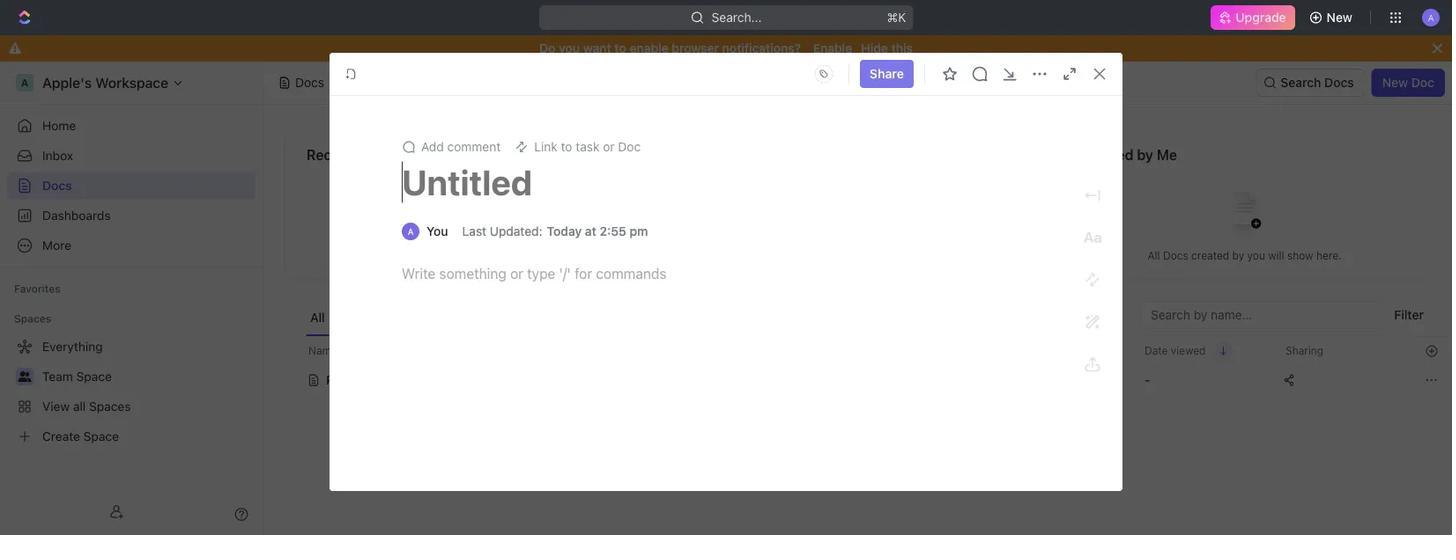 Task type: describe. For each thing, give the bounding box(es) containing it.
date viewed
[[1145, 345, 1206, 357]]

last updated: today at 2:55 pm
[[462, 224, 648, 239]]

comment
[[447, 140, 501, 154]]

here.
[[1316, 250, 1342, 262]]

1 cell from the left
[[285, 365, 304, 397]]

all button
[[306, 301, 329, 337]]

doc inside dropdown button
[[618, 140, 641, 154]]

0 vertical spatial by
[[1137, 147, 1153, 163]]

1 column header from the left
[[285, 337, 304, 366]]

date
[[1145, 345, 1168, 357]]

search
[[1281, 75, 1321, 90]]

row containing project notes
[[285, 363, 1447, 398]]

notes
[[371, 373, 405, 388]]

a inside dropdown button
[[1428, 12, 1434, 22]]

all for all docs created by you will show here.
[[1148, 250, 1160, 262]]

last
[[462, 224, 486, 239]]

name
[[308, 345, 337, 357]]

spaces
[[14, 313, 51, 325]]

new doc button
[[1372, 69, 1445, 97]]

a button
[[1417, 4, 1445, 32]]

inbox
[[42, 148, 73, 163]]

⌘k
[[887, 10, 906, 25]]

browser
[[672, 41, 719, 56]]

1 horizontal spatial you
[[1247, 250, 1265, 262]]

docs left "created"
[[1163, 250, 1188, 262]]

0 vertical spatial you
[[559, 41, 580, 56]]

title text field
[[402, 161, 1036, 204]]

2 cell from the left
[[612, 365, 789, 397]]

upgrade link
[[1211, 5, 1295, 30]]

home link
[[7, 112, 256, 140]]

4 column header from the left
[[993, 337, 1134, 366]]

1 vertical spatial by
[[1232, 250, 1244, 262]]

docs up "recent"
[[295, 75, 324, 90]]

created by me
[[1080, 147, 1177, 163]]

updated:
[[490, 224, 542, 239]]

favorites button
[[7, 278, 68, 300]]

project notes
[[326, 373, 405, 388]]

search...
[[712, 10, 762, 25]]

search docs
[[1281, 75, 1354, 90]]

all for all
[[310, 311, 325, 325]]

me
[[1157, 147, 1177, 163]]

1 vertical spatial a
[[408, 226, 414, 237]]

dropdown menu image
[[810, 60, 838, 88]]

docs inside button
[[1324, 75, 1354, 90]]

this
[[891, 41, 913, 56]]

will
[[1268, 250, 1284, 262]]

project
[[326, 373, 368, 388]]

tree inside the 'sidebar' navigation
[[7, 333, 256, 451]]

favorites
[[14, 283, 61, 295]]

Search by name... text field
[[1151, 302, 1373, 329]]

all docs created by you will show here.
[[1148, 250, 1342, 262]]

to inside dropdown button
[[561, 140, 572, 154]]

enable
[[813, 41, 852, 56]]

show
[[1287, 250, 1313, 262]]

recent
[[307, 147, 353, 163]]



Task type: locate. For each thing, give the bounding box(es) containing it.
by right "created"
[[1232, 250, 1244, 262]]

tree
[[7, 333, 256, 451]]

created
[[1191, 250, 1229, 262]]

to right want
[[615, 41, 626, 56]]

docs
[[295, 75, 324, 90], [1324, 75, 1354, 90], [42, 178, 72, 193], [1163, 250, 1188, 262]]

1 horizontal spatial doc
[[1411, 75, 1435, 90]]

sidebar navigation
[[0, 62, 263, 536]]

0 horizontal spatial a
[[408, 226, 414, 237]]

0 vertical spatial all
[[1148, 250, 1160, 262]]

2 row from the top
[[285, 363, 1447, 398]]

sharing
[[1286, 345, 1324, 357]]

docs right 'search'
[[1324, 75, 1354, 90]]

2 column header from the left
[[612, 337, 789, 366]]

inbox link
[[7, 142, 256, 170]]

0 vertical spatial new
[[1327, 10, 1353, 25]]

link to task or doc
[[534, 140, 641, 154]]

upgrade
[[1236, 10, 1286, 25]]

by
[[1137, 147, 1153, 163], [1232, 250, 1244, 262]]

new for new doc
[[1382, 75, 1408, 90]]

table
[[285, 337, 1447, 398]]

1 vertical spatial doc
[[618, 140, 641, 154]]

docs down inbox
[[42, 178, 72, 193]]

link
[[534, 140, 558, 154]]

-
[[1145, 373, 1150, 388]]

row
[[285, 337, 1447, 366], [285, 363, 1447, 398]]

or
[[603, 140, 615, 154]]

all up name
[[310, 311, 325, 325]]

you left will
[[1247, 250, 1265, 262]]

1 vertical spatial new
[[1382, 75, 1408, 90]]

4 cell from the left
[[993, 365, 1134, 397]]

3 cell from the left
[[789, 365, 993, 397]]

share
[[870, 67, 904, 81]]

new
[[1327, 10, 1353, 25], [1382, 75, 1408, 90]]

new inside 'button'
[[1327, 10, 1353, 25]]

0 horizontal spatial by
[[1137, 147, 1153, 163]]

do you want to enable browser notifications? enable hide this
[[539, 41, 913, 56]]

you
[[559, 41, 580, 56], [1247, 250, 1265, 262]]

0 horizontal spatial doc
[[618, 140, 641, 154]]

1 vertical spatial you
[[1247, 250, 1265, 262]]

doc
[[1411, 75, 1435, 90], [618, 140, 641, 154]]

by left me
[[1137, 147, 1153, 163]]

notifications?
[[722, 41, 801, 56]]

to
[[615, 41, 626, 56], [561, 140, 572, 154]]

doc inside button
[[1411, 75, 1435, 90]]

all left "created"
[[1148, 250, 1160, 262]]

1 row from the top
[[285, 337, 1447, 366]]

1 horizontal spatial to
[[615, 41, 626, 56]]

doc down a dropdown button
[[1411, 75, 1435, 90]]

all
[[1148, 250, 1160, 262], [310, 311, 325, 325]]

pm
[[630, 224, 648, 239]]

no recent docs image
[[436, 178, 506, 249]]

column header
[[285, 337, 304, 366], [612, 337, 789, 366], [789, 337, 993, 366], [993, 337, 1134, 366]]

new right "search docs"
[[1382, 75, 1408, 90]]

viewed
[[1171, 345, 1206, 357]]

0 horizontal spatial all
[[310, 311, 325, 325]]

new up "search docs"
[[1327, 10, 1353, 25]]

1 horizontal spatial all
[[1148, 250, 1160, 262]]

2:55
[[600, 224, 626, 239]]

do
[[539, 41, 556, 56]]

new doc
[[1382, 75, 1435, 90]]

project notes button
[[307, 363, 602, 398]]

0 vertical spatial a
[[1428, 12, 1434, 22]]

3 column header from the left
[[789, 337, 993, 366]]

a
[[1428, 12, 1434, 22], [408, 226, 414, 237]]

you right do
[[559, 41, 580, 56]]

a left you
[[408, 226, 414, 237]]

1 horizontal spatial a
[[1428, 12, 1434, 22]]

new inside button
[[1382, 75, 1408, 90]]

search docs button
[[1256, 69, 1365, 97]]

no created by me docs image
[[1209, 178, 1280, 249]]

new button
[[1302, 4, 1363, 32]]

at
[[585, 224, 596, 239]]

1 horizontal spatial by
[[1232, 250, 1244, 262]]

task
[[576, 140, 600, 154]]

a up new doc
[[1428, 12, 1434, 22]]

docs link
[[7, 172, 256, 200]]

enable
[[630, 41, 669, 56]]

new for new
[[1327, 10, 1353, 25]]

table containing project notes
[[285, 337, 1447, 398]]

0 horizontal spatial to
[[561, 140, 572, 154]]

0 vertical spatial doc
[[1411, 75, 1435, 90]]

to right link
[[561, 140, 572, 154]]

you
[[426, 224, 448, 239]]

doc right or on the left of page
[[618, 140, 641, 154]]

1 vertical spatial to
[[561, 140, 572, 154]]

docs inside the 'sidebar' navigation
[[42, 178, 72, 193]]

dashboards
[[42, 208, 111, 223]]

date viewed button
[[1134, 337, 1232, 365]]

hide
[[861, 41, 888, 56]]

created
[[1080, 147, 1134, 163]]

1 horizontal spatial new
[[1382, 75, 1408, 90]]

1 vertical spatial all
[[310, 311, 325, 325]]

cell
[[285, 365, 304, 397], [612, 365, 789, 397], [789, 365, 993, 397], [993, 365, 1134, 397]]

today
[[547, 224, 582, 239]]

want
[[583, 41, 611, 56]]

0 horizontal spatial you
[[559, 41, 580, 56]]

0 vertical spatial to
[[615, 41, 626, 56]]

link to task or doc button
[[508, 135, 648, 159]]

0 horizontal spatial new
[[1327, 10, 1353, 25]]

add
[[421, 140, 444, 154]]

dashboards link
[[7, 202, 256, 230]]

add comment
[[421, 140, 501, 154]]

all inside all button
[[310, 311, 325, 325]]

home
[[42, 119, 76, 133]]

row containing name
[[285, 337, 1447, 366]]



Task type: vqa. For each thing, say whether or not it's contained in the screenshot.
Search tasks... text box
no



